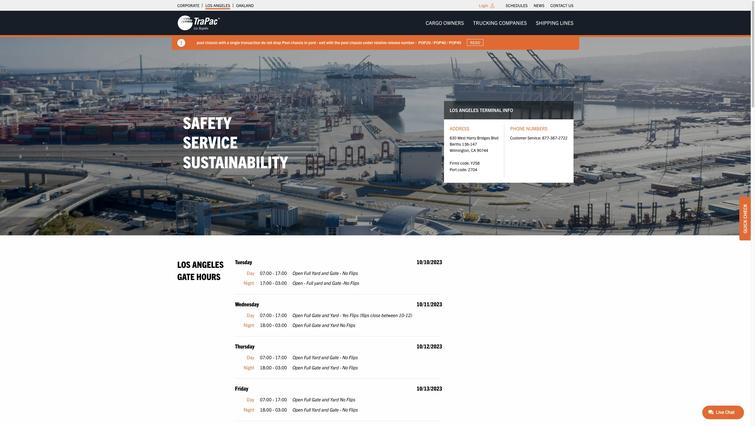 Task type: vqa. For each thing, say whether or not it's contained in the screenshot.
2023
no



Task type: locate. For each thing, give the bounding box(es) containing it.
with left the on the left top of the page
[[326, 40, 334, 45]]

open
[[293, 270, 303, 276], [293, 280, 303, 286], [293, 313, 303, 318], [293, 323, 303, 328], [293, 355, 303, 360], [293, 365, 303, 371], [293, 397, 303, 403], [293, 407, 303, 413]]

night for friday
[[244, 407, 254, 413]]

day down wednesday
[[247, 313, 254, 318]]

quick
[[743, 220, 748, 234]]

los angeles link
[[206, 1, 230, 9]]

07:00 - 17:00
[[260, 270, 287, 276], [260, 313, 287, 318], [260, 355, 287, 360], [260, 397, 287, 403]]

2704
[[468, 167, 477, 172]]

angeles up hours
[[192, 259, 224, 270]]

oakland
[[236, 3, 254, 8]]

oakland link
[[236, 1, 254, 9]]

day for friday
[[247, 397, 254, 403]]

gate
[[330, 270, 339, 276], [177, 271, 195, 282], [332, 280, 341, 286], [312, 313, 321, 318], [312, 323, 321, 328], [330, 355, 339, 360], [312, 365, 321, 371], [312, 397, 321, 403], [330, 407, 339, 413]]

1 horizontal spatial chassis
[[291, 40, 303, 45]]

0 vertical spatial angeles
[[213, 3, 230, 8]]

open - full yard and gate -no flips
[[293, 280, 359, 286]]

03:00
[[275, 280, 287, 286], [275, 323, 287, 328], [275, 365, 287, 371], [275, 407, 287, 413]]

1 07:00 - 17:00 from the top
[[260, 270, 287, 276]]

630
[[450, 135, 457, 140]]

no
[[342, 270, 348, 276], [344, 280, 349, 286], [340, 323, 346, 328], [342, 355, 348, 360], [342, 365, 348, 371], [340, 397, 346, 403], [342, 407, 348, 413]]

1 open full gate and yard no flips from the top
[[293, 323, 356, 328]]

2 open full yard and gate - no flips from the top
[[293, 355, 358, 360]]

chassis
[[205, 40, 218, 45], [291, 40, 303, 45], [349, 40, 362, 45]]

0 vertical spatial code:
[[460, 161, 470, 166]]

18:00 for wednesday
[[260, 323, 272, 328]]

solid image
[[177, 39, 185, 47]]

1 vertical spatial 18:00
[[260, 365, 272, 371]]

18:00 for friday
[[260, 407, 272, 413]]

lines
[[560, 20, 574, 26]]

quick check link
[[740, 197, 751, 241]]

banner
[[0, 11, 755, 50]]

2 vertical spatial 18:00 - 03:00
[[260, 407, 287, 413]]

0 horizontal spatial with
[[219, 40, 226, 45]]

schedules
[[506, 3, 528, 8]]

check
[[743, 204, 748, 219]]

owners
[[444, 20, 464, 26]]

2 18:00 - 03:00 from the top
[[260, 365, 287, 371]]

pop20
[[418, 40, 431, 45]]

thursday
[[235, 343, 255, 350]]

10/11/2023
[[417, 301, 442, 308]]

2 night from the top
[[244, 323, 254, 328]]

chassis left under
[[349, 40, 362, 45]]

2 day from the top
[[247, 313, 254, 318]]

day down thursday
[[247, 355, 254, 360]]

1 pool from the left
[[197, 40, 204, 45]]

2 open full gate and yard no flips from the top
[[293, 397, 356, 403]]

los for los angeles terminal info
[[450, 107, 458, 113]]

03:00 for wednesday
[[275, 323, 287, 328]]

07:00 - 17:00 for tuesday
[[260, 270, 287, 276]]

code: right port
[[458, 167, 467, 172]]

3 07:00 from the top
[[260, 355, 272, 360]]

2 horizontal spatial chassis
[[349, 40, 362, 45]]

open full yard and gate - no flips for tuesday
[[293, 270, 358, 276]]

menu bar
[[503, 1, 577, 9], [421, 17, 578, 29]]

4 07:00 from the top
[[260, 397, 272, 403]]

night for wednesday
[[244, 323, 254, 328]]

night down friday
[[244, 407, 254, 413]]

6 open from the top
[[293, 365, 303, 371]]

1 03:00 from the top
[[275, 280, 287, 286]]

4 day from the top
[[247, 397, 254, 403]]

0 horizontal spatial chassis
[[205, 40, 218, 45]]

night up wednesday
[[244, 280, 254, 286]]

877-
[[542, 135, 551, 140]]

open full gate and yard no flips for 17:00
[[293, 397, 356, 403]]

los inside the los angeles gate hours
[[177, 259, 191, 270]]

4 07:00 - 17:00 from the top
[[260, 397, 287, 403]]

0 vertical spatial los
[[206, 3, 213, 8]]

us
[[569, 3, 574, 8]]

0 vertical spatial menu bar
[[503, 1, 577, 9]]

17:00 for tuesday
[[275, 270, 287, 276]]

companies
[[499, 20, 527, 26]]

07:00 for wednesday
[[260, 313, 272, 318]]

0 vertical spatial open full yard and gate - no flips
[[293, 270, 358, 276]]

release
[[388, 40, 400, 45]]

3 night from the top
[[244, 365, 254, 371]]

18:00 for thursday
[[260, 365, 272, 371]]

menu bar down "light" image
[[421, 17, 578, 29]]

0 vertical spatial 18:00 - 03:00
[[260, 323, 287, 328]]

angeles
[[213, 3, 230, 8], [459, 107, 479, 113], [192, 259, 224, 270]]

night down wednesday
[[244, 323, 254, 328]]

1 07:00 from the top
[[260, 270, 272, 276]]

night
[[244, 280, 254, 286], [244, 323, 254, 328], [244, 365, 254, 371], [244, 407, 254, 413]]

angeles for los angeles gate hours
[[192, 259, 224, 270]]

berths
[[450, 142, 461, 147]]

night for tuesday
[[244, 280, 254, 286]]

3 18:00 - 03:00 from the top
[[260, 407, 287, 413]]

3 day from the top
[[247, 355, 254, 360]]

chassis left in
[[291, 40, 303, 45]]

0 horizontal spatial /
[[432, 40, 433, 45]]

4 03:00 from the top
[[275, 407, 287, 413]]

login link
[[479, 3, 488, 8]]

trucking
[[473, 20, 498, 26]]

4 open from the top
[[293, 323, 303, 328]]

07:00
[[260, 270, 272, 276], [260, 313, 272, 318], [260, 355, 272, 360], [260, 397, 272, 403]]

full
[[304, 270, 311, 276], [307, 280, 313, 286], [304, 313, 311, 318], [304, 323, 311, 328], [304, 355, 311, 360], [304, 365, 311, 371], [304, 397, 311, 403], [304, 407, 311, 413]]

pool right the on the left top of the page
[[341, 40, 349, 45]]

2 / from the left
[[447, 40, 448, 45]]

4 night from the top
[[244, 407, 254, 413]]

1 open full yard and gate - no flips from the top
[[293, 270, 358, 276]]

1 horizontal spatial with
[[326, 40, 334, 45]]

10-
[[399, 313, 406, 318]]

code: up the 2704
[[460, 161, 470, 166]]

yard
[[308, 40, 316, 45], [314, 280, 323, 286]]

12)
[[406, 313, 412, 318]]

menu bar containing schedules
[[503, 1, 577, 9]]

terminal
[[480, 107, 502, 113]]

read link
[[467, 39, 484, 46]]

2 vertical spatial 18:00
[[260, 407, 272, 413]]

los
[[206, 3, 213, 8], [450, 107, 458, 113], [177, 259, 191, 270]]

angeles up address
[[459, 107, 479, 113]]

630 west harry bridges blvd berths 136-147 wilmington, ca 90744
[[450, 135, 499, 153]]

3 03:00 from the top
[[275, 365, 287, 371]]

wednesday
[[235, 301, 259, 308]]

1 horizontal spatial los
[[206, 3, 213, 8]]

west
[[458, 135, 466, 140]]

menu bar inside banner
[[421, 17, 578, 29]]

1 day from the top
[[247, 270, 254, 276]]

yard
[[312, 270, 320, 276], [330, 313, 339, 318], [330, 323, 339, 328], [312, 355, 320, 360], [330, 365, 339, 371], [330, 397, 339, 403], [312, 407, 320, 413]]

with left a
[[219, 40, 226, 45]]

3 open full yard and gate - no flips from the top
[[293, 407, 358, 413]]

open full gate and yard no flips for 03:00
[[293, 323, 356, 328]]

2 vertical spatial los
[[177, 259, 191, 270]]

17:00 for thursday
[[275, 355, 287, 360]]

angeles for los angeles terminal info
[[459, 107, 479, 113]]

2 vertical spatial open full yard and gate - no flips
[[293, 407, 358, 413]]

1 vertical spatial 18:00 - 03:00
[[260, 365, 287, 371]]

day down friday
[[247, 397, 254, 403]]

blvd
[[491, 135, 499, 140]]

code:
[[460, 161, 470, 166], [458, 167, 467, 172]]

day
[[247, 270, 254, 276], [247, 313, 254, 318], [247, 355, 254, 360], [247, 397, 254, 403]]

/ left pop45
[[447, 40, 448, 45]]

trucking companies
[[473, 20, 527, 26]]

phone numbers
[[510, 126, 548, 131]]

1 18:00 from the top
[[260, 323, 272, 328]]

day for tuesday
[[247, 270, 254, 276]]

menu bar containing cargo owners
[[421, 17, 578, 29]]

menu bar up the shipping
[[503, 1, 577, 9]]

18:00
[[260, 323, 272, 328], [260, 365, 272, 371], [260, 407, 272, 413]]

1 night from the top
[[244, 280, 254, 286]]

1 horizontal spatial /
[[447, 40, 448, 45]]

3 07:00 - 17:00 from the top
[[260, 355, 287, 360]]

1 vertical spatial open full gate and yard no flips
[[293, 397, 356, 403]]

safety service sustainability
[[183, 112, 288, 172]]

/
[[432, 40, 433, 45], [447, 40, 448, 45]]

night down thursday
[[244, 365, 254, 371]]

1 horizontal spatial pool
[[341, 40, 349, 45]]

1 vertical spatial angeles
[[459, 107, 479, 113]]

safety
[[183, 112, 232, 132]]

/ left pop40
[[432, 40, 433, 45]]

2 horizontal spatial los
[[450, 107, 458, 113]]

0 vertical spatial 18:00
[[260, 323, 272, 328]]

pool right solid "image"
[[197, 40, 204, 45]]

1 vertical spatial menu bar
[[421, 17, 578, 29]]

18:00 - 03:00 for friday
[[260, 407, 287, 413]]

17:00
[[275, 270, 287, 276], [260, 280, 272, 286], [275, 313, 287, 318], [275, 355, 287, 360], [275, 397, 287, 403]]

day down tuesday
[[247, 270, 254, 276]]

2 07:00 - 17:00 from the top
[[260, 313, 287, 318]]

0 vertical spatial open full gate and yard no flips
[[293, 323, 356, 328]]

chassis left a
[[205, 40, 218, 45]]

3 18:00 from the top
[[260, 407, 272, 413]]

0 horizontal spatial los
[[177, 259, 191, 270]]

2 18:00 from the top
[[260, 365, 272, 371]]

2 open from the top
[[293, 280, 303, 286]]

2 vertical spatial angeles
[[192, 259, 224, 270]]

open full yard and gate - no flips
[[293, 270, 358, 276], [293, 355, 358, 360], [293, 407, 358, 413]]

1 vertical spatial los
[[450, 107, 458, 113]]

5 open from the top
[[293, 355, 303, 360]]

los for los angeles gate hours
[[177, 259, 191, 270]]

17:00 - 03:00
[[260, 280, 287, 286]]

corporate link
[[177, 1, 200, 9]]

light image
[[491, 3, 495, 8]]

10/10/2023
[[417, 258, 442, 265]]

ca
[[471, 148, 476, 153]]

2 07:00 from the top
[[260, 313, 272, 318]]

2 03:00 from the top
[[275, 323, 287, 328]]

angeles left oakland link
[[213, 3, 230, 8]]

03:00 for friday
[[275, 407, 287, 413]]

0 horizontal spatial pool
[[197, 40, 204, 45]]

banner containing cargo owners
[[0, 11, 755, 50]]

18:00 - 03:00
[[260, 323, 287, 328], [260, 365, 287, 371], [260, 407, 287, 413]]

1 vertical spatial open full yard and gate - no flips
[[293, 355, 358, 360]]

angeles inside the los angeles gate hours
[[192, 259, 224, 270]]

single
[[230, 40, 240, 45]]

1 18:00 - 03:00 from the top
[[260, 323, 287, 328]]

and
[[322, 270, 329, 276], [324, 280, 331, 286], [322, 313, 329, 318], [322, 323, 329, 328], [322, 355, 329, 360], [322, 365, 329, 371], [322, 397, 329, 403], [322, 407, 329, 413]]



Task type: describe. For each thing, give the bounding box(es) containing it.
yes
[[342, 313, 349, 318]]

147
[[470, 142, 477, 147]]

los angeles
[[206, 3, 230, 8]]

los angeles terminal info
[[450, 107, 513, 113]]

(flips
[[360, 313, 370, 318]]

under
[[363, 40, 373, 45]]

close
[[371, 313, 381, 318]]

news
[[534, 3, 545, 8]]

2722
[[559, 135, 568, 140]]

night for thursday
[[244, 365, 254, 371]]

8 open from the top
[[293, 407, 303, 413]]

los angeles image
[[177, 15, 220, 31]]

shipping lines
[[536, 20, 574, 26]]

07:00 for friday
[[260, 397, 272, 403]]

cargo owners
[[426, 20, 464, 26]]

3 chassis from the left
[[349, 40, 362, 45]]

wilmington,
[[450, 148, 470, 153]]

read
[[470, 40, 480, 45]]

open full yard and gate - no flips for thursday
[[293, 355, 358, 360]]

pop40
[[434, 40, 446, 45]]

numbers
[[526, 126, 548, 131]]

angeles for los angeles
[[213, 3, 230, 8]]

number
[[401, 40, 414, 45]]

cargo owners link
[[421, 17, 469, 29]]

port
[[450, 167, 457, 172]]

shipping lines link
[[532, 17, 578, 29]]

address
[[450, 126, 470, 131]]

07:00 for thursday
[[260, 355, 272, 360]]

90744
[[477, 148, 488, 153]]

a
[[227, 40, 229, 45]]

schedules link
[[506, 1, 528, 9]]

2 with from the left
[[326, 40, 334, 45]]

not
[[267, 40, 272, 45]]

contact us
[[551, 3, 574, 8]]

customer
[[510, 135, 527, 140]]

07:00 for tuesday
[[260, 270, 272, 276]]

1 vertical spatial code:
[[458, 167, 467, 172]]

18:00 - 03:00 for thursday
[[260, 365, 287, 371]]

136-
[[462, 142, 470, 147]]

exit
[[319, 40, 325, 45]]

open full gate and yard - no flips
[[293, 365, 358, 371]]

gate inside the los angeles gate hours
[[177, 271, 195, 282]]

1 / from the left
[[432, 40, 433, 45]]

corporate
[[177, 3, 200, 8]]

1 open from the top
[[293, 270, 303, 276]]

pool
[[282, 40, 290, 45]]

1 chassis from the left
[[205, 40, 218, 45]]

sustainability
[[183, 151, 288, 172]]

service:
[[528, 135, 542, 140]]

bridges
[[477, 135, 490, 140]]

do
[[261, 40, 266, 45]]

10/13/2023
[[417, 385, 442, 392]]

contact
[[551, 3, 568, 8]]

harry
[[467, 135, 476, 140]]

shipping
[[536, 20, 559, 26]]

2 chassis from the left
[[291, 40, 303, 45]]

relative
[[374, 40, 387, 45]]

pop45
[[449, 40, 461, 45]]

07:00 - 17:00 for thursday
[[260, 355, 287, 360]]

1 with from the left
[[219, 40, 226, 45]]

firms code:  y258 port code:  2704
[[450, 161, 480, 172]]

0 vertical spatial yard
[[308, 40, 316, 45]]

info
[[503, 107, 513, 113]]

service
[[183, 132, 238, 152]]

3 open from the top
[[293, 313, 303, 318]]

10/12/2023
[[417, 343, 442, 350]]

7 open from the top
[[293, 397, 303, 403]]

quick check
[[743, 204, 748, 234]]

387-
[[551, 135, 559, 140]]

day for thursday
[[247, 355, 254, 360]]

news link
[[534, 1, 545, 9]]

los angeles gate hours
[[177, 259, 224, 282]]

los for los angeles
[[206, 3, 213, 8]]

pool chassis with a single transaction  do not drop pool chassis in yard -  exit with the pool chassis under relative release number -  pop20 / pop40 / pop45
[[197, 40, 461, 45]]

18:00 - 03:00 for wednesday
[[260, 323, 287, 328]]

tuesday
[[235, 258, 252, 265]]

hours
[[196, 271, 221, 282]]

17:00 for wednesday
[[275, 313, 287, 318]]

07:00 - 17:00 for friday
[[260, 397, 287, 403]]

login
[[479, 3, 488, 8]]

03:00 for tuesday
[[275, 280, 287, 286]]

1 vertical spatial yard
[[314, 280, 323, 286]]

cargo
[[426, 20, 442, 26]]

2 pool from the left
[[341, 40, 349, 45]]

07:00 - 17:00 for wednesday
[[260, 313, 287, 318]]

customer service: 877-387-2722
[[510, 135, 568, 140]]

the
[[334, 40, 340, 45]]

friday
[[235, 385, 248, 392]]

17:00 for friday
[[275, 397, 287, 403]]

y258
[[471, 161, 480, 166]]

firms
[[450, 161, 460, 166]]

day for wednesday
[[247, 313, 254, 318]]

contact us link
[[551, 1, 574, 9]]

between
[[382, 313, 398, 318]]

open full gate and yard -  yes flips (flips close between 10-12)
[[293, 313, 412, 318]]

transaction
[[241, 40, 260, 45]]

drop
[[273, 40, 281, 45]]

03:00 for thursday
[[275, 365, 287, 371]]

phone
[[510, 126, 525, 131]]

in
[[304, 40, 307, 45]]



